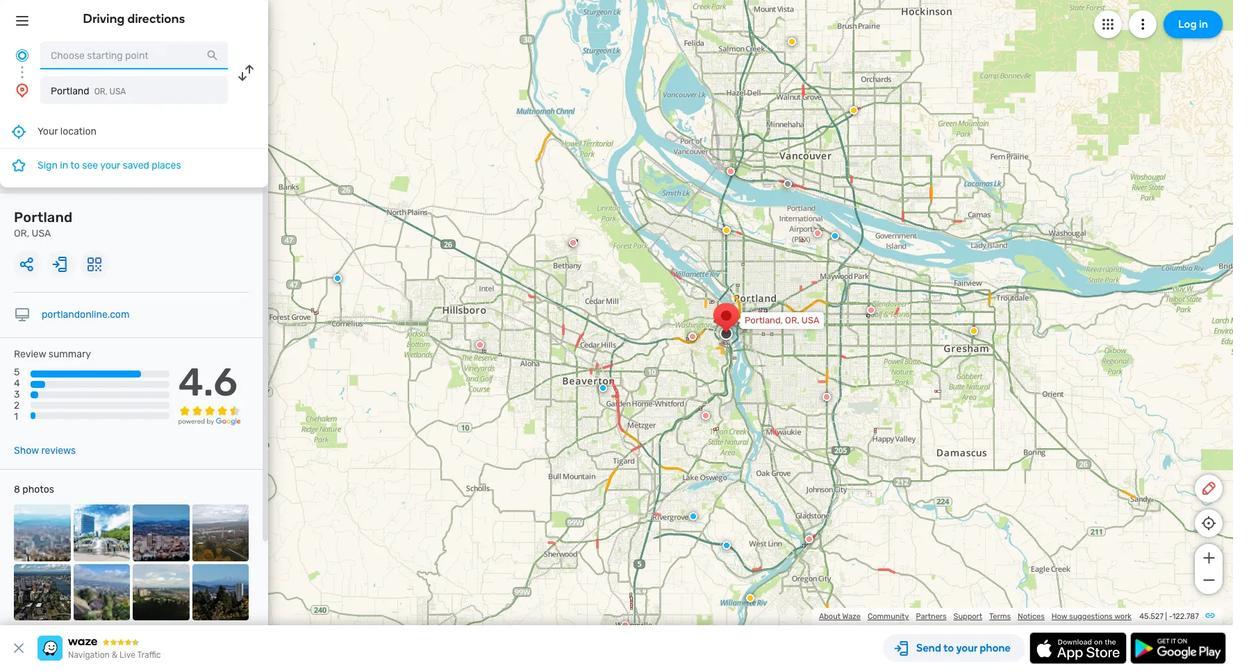 Task type: describe. For each thing, give the bounding box(es) containing it.
show reviews
[[14, 445, 76, 457]]

0 horizontal spatial or,
[[14, 228, 29, 240]]

recenter image
[[10, 123, 27, 140]]

hazard image
[[788, 38, 796, 46]]

x image
[[10, 641, 27, 657]]

0 vertical spatial portland
[[51, 85, 89, 97]]

portlandonline.com link
[[42, 309, 129, 321]]

0 horizontal spatial usa
[[32, 228, 51, 240]]

portland, or, usa
[[745, 315, 820, 326]]

portland,
[[745, 315, 783, 326]]

0 vertical spatial police image
[[333, 274, 342, 283]]

community
[[868, 613, 909, 622]]

|
[[1165, 613, 1167, 622]]

photos
[[22, 484, 54, 496]]

image 7 of portland, portland image
[[133, 565, 189, 621]]

traffic
[[137, 651, 161, 661]]

45.527
[[1140, 613, 1164, 622]]

terms link
[[989, 613, 1011, 622]]

support
[[954, 613, 982, 622]]

star image
[[10, 157, 27, 174]]

1 horizontal spatial road closed image
[[727, 167, 735, 176]]

0 vertical spatial portland or, usa
[[51, 85, 126, 97]]

4.6
[[178, 360, 238, 406]]

terms
[[989, 613, 1011, 622]]

1 vertical spatial portland
[[14, 209, 73, 226]]

about waze link
[[819, 613, 861, 622]]

location image
[[14, 82, 31, 99]]

&
[[112, 651, 118, 661]]

partners link
[[916, 613, 947, 622]]

work
[[1115, 613, 1132, 622]]

link image
[[1205, 611, 1216, 622]]

122.787
[[1173, 613, 1199, 622]]

image 3 of portland, portland image
[[133, 505, 189, 562]]

partners
[[916, 613, 947, 622]]

navigation & live traffic
[[68, 651, 161, 661]]

about
[[819, 613, 841, 622]]

review summary
[[14, 349, 91, 361]]

notices link
[[1018, 613, 1045, 622]]

image 4 of portland, portland image
[[192, 505, 249, 562]]

image 2 of portland, portland image
[[73, 505, 130, 562]]

-
[[1169, 613, 1173, 622]]

5 4 3 2 1
[[14, 367, 20, 423]]

summary
[[48, 349, 91, 361]]

driving directions
[[83, 11, 185, 26]]

directions
[[127, 11, 185, 26]]

how
[[1052, 613, 1067, 622]]

zoom in image
[[1200, 550, 1218, 567]]

2 vertical spatial or,
[[785, 315, 799, 326]]

2 vertical spatial usa
[[802, 315, 820, 326]]

image 8 of portland, portland image
[[192, 565, 249, 621]]



Task type: locate. For each thing, give the bounding box(es) containing it.
police image
[[333, 274, 342, 283], [689, 513, 698, 521], [723, 542, 731, 550]]

3
[[14, 389, 20, 401]]

1 horizontal spatial police image
[[831, 232, 839, 240]]

1 vertical spatial portland or, usa
[[14, 209, 73, 240]]

computer image
[[14, 307, 31, 324]]

police image
[[831, 232, 839, 240], [599, 384, 607, 393]]

0 horizontal spatial police image
[[599, 384, 607, 393]]

portland down star image
[[14, 209, 73, 226]]

1 horizontal spatial or,
[[94, 87, 107, 97]]

portlandonline.com
[[42, 309, 129, 321]]

8
[[14, 484, 20, 496]]

review
[[14, 349, 46, 361]]

4
[[14, 378, 20, 390]]

portland or, usa down star image
[[14, 209, 73, 240]]

portland
[[51, 85, 89, 97], [14, 209, 73, 226]]

0 vertical spatial or,
[[94, 87, 107, 97]]

1
[[14, 412, 18, 423]]

driving
[[83, 11, 125, 26]]

1 vertical spatial police image
[[689, 513, 698, 521]]

0 vertical spatial road closed image
[[727, 167, 735, 176]]

portland or, usa
[[51, 85, 126, 97], [14, 209, 73, 240]]

1 horizontal spatial police image
[[689, 513, 698, 521]]

0 horizontal spatial road closed image
[[476, 341, 484, 349]]

community link
[[868, 613, 909, 622]]

support link
[[954, 613, 982, 622]]

navigation
[[68, 651, 110, 661]]

waze
[[842, 613, 861, 622]]

show
[[14, 445, 39, 457]]

1 horizontal spatial usa
[[109, 87, 126, 97]]

road closed image
[[569, 239, 577, 247], [867, 306, 875, 315], [689, 333, 697, 341], [823, 393, 831, 402], [702, 412, 710, 420], [805, 536, 814, 544], [621, 622, 629, 630]]

about waze community partners support terms notices how suggestions work
[[819, 613, 1132, 622]]

0 vertical spatial police image
[[831, 232, 839, 240]]

or, down "choose starting point" text field
[[94, 87, 107, 97]]

0 horizontal spatial police image
[[333, 274, 342, 283]]

hazard image
[[850, 106, 858, 115], [723, 226, 731, 235], [970, 327, 978, 336], [746, 595, 755, 603]]

list box
[[0, 115, 268, 188]]

suggestions
[[1069, 613, 1113, 622]]

1 vertical spatial or,
[[14, 228, 29, 240]]

live
[[120, 651, 135, 661]]

notices
[[1018, 613, 1045, 622]]

2 horizontal spatial police image
[[723, 542, 731, 550]]

1 vertical spatial police image
[[599, 384, 607, 393]]

or,
[[94, 87, 107, 97], [14, 228, 29, 240], [785, 315, 799, 326]]

portland right location icon
[[51, 85, 89, 97]]

current location image
[[14, 47, 31, 64]]

usa
[[109, 87, 126, 97], [32, 228, 51, 240], [802, 315, 820, 326]]

reviews
[[41, 445, 76, 457]]

Choose starting point text field
[[40, 42, 228, 69]]

5
[[14, 367, 20, 379]]

8 photos
[[14, 484, 54, 496]]

2 horizontal spatial road closed image
[[814, 229, 822, 238]]

road closed image
[[727, 167, 735, 176], [814, 229, 822, 238], [476, 341, 484, 349]]

2 vertical spatial police image
[[723, 542, 731, 550]]

image 6 of portland, portland image
[[73, 565, 130, 621]]

2 vertical spatial road closed image
[[476, 341, 484, 349]]

portland or, usa down "choose starting point" text field
[[51, 85, 126, 97]]

or, right portland,
[[785, 315, 799, 326]]

45.527 | -122.787
[[1140, 613, 1199, 622]]

image 5 of portland, portland image
[[14, 565, 71, 621]]

zoom out image
[[1200, 573, 1218, 589]]

0 vertical spatial usa
[[109, 87, 126, 97]]

accident image
[[784, 180, 792, 188]]

1 vertical spatial usa
[[32, 228, 51, 240]]

1 vertical spatial road closed image
[[814, 229, 822, 238]]

image 1 of portland, portland image
[[14, 505, 71, 562]]

pencil image
[[1201, 481, 1217, 497]]

2
[[14, 400, 20, 412]]

how suggestions work link
[[1052, 613, 1132, 622]]

or, down star image
[[14, 228, 29, 240]]

2 horizontal spatial usa
[[802, 315, 820, 326]]

2 horizontal spatial or,
[[785, 315, 799, 326]]



Task type: vqa. For each thing, say whether or not it's contained in the screenshot.
Image 3 of Los Angeles, Los Angeles
no



